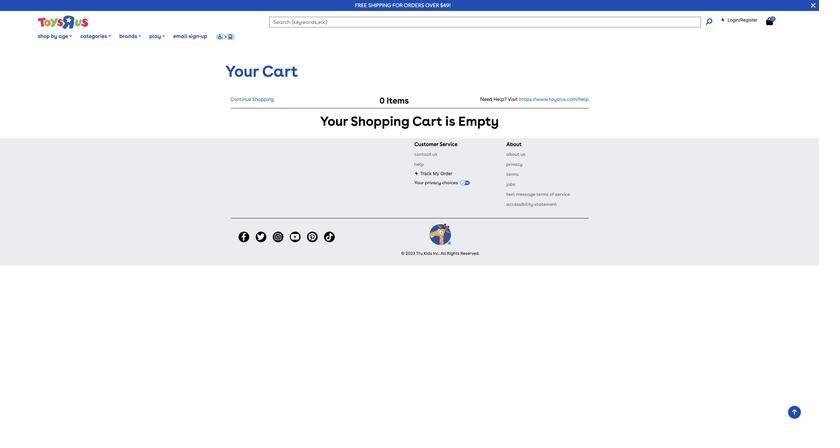 Task type: describe. For each thing, give the bounding box(es) containing it.
©
[[401, 251, 405, 256]]

track my order
[[420, 171, 453, 176]]

shop
[[38, 33, 50, 39]]

service
[[555, 192, 570, 197]]

track my order button
[[415, 171, 453, 176]]

statement
[[535, 202, 557, 207]]

your for your privacy choices
[[415, 180, 424, 185]]

2023
[[406, 251, 415, 256]]

0 link
[[767, 16, 780, 26]]

1 horizontal spatial terms
[[537, 192, 549, 197]]

terms link
[[507, 172, 519, 177]]

of
[[550, 192, 554, 197]]

© 2023 tru kids inc. all rights reserved.
[[401, 251, 480, 256]]

about
[[507, 141, 522, 148]]

jobs link
[[507, 182, 515, 187]]

for
[[393, 2, 403, 8]]

message
[[516, 192, 536, 197]]

toys r us image
[[38, 15, 89, 30]]

categories button
[[76, 28, 115, 45]]

your for your cart
[[226, 62, 259, 81]]

continue shopping
[[230, 96, 274, 102]]

accessibility statement
[[507, 202, 557, 207]]

your cart
[[226, 62, 298, 81]]

need
[[480, 96, 492, 102]]

text message terms of service link
[[507, 192, 570, 197]]

is
[[446, 114, 455, 129]]

all
[[441, 251, 446, 256]]

up
[[201, 33, 207, 39]]

https://www.toysrus.com/help
[[519, 96, 589, 102]]

your privacy choices link
[[415, 180, 470, 185]]

categories
[[80, 33, 107, 39]]

over
[[425, 2, 439, 8]]

your shopping cart is empty
[[320, 114, 499, 129]]

free
[[355, 2, 367, 8]]

email
[[173, 33, 187, 39]]

your privacy choices
[[415, 180, 459, 185]]

continue shopping link
[[230, 96, 274, 102]]

choices
[[442, 180, 458, 185]]

menu bar containing shop by age
[[34, 25, 819, 48]]

1 horizontal spatial privacy
[[507, 162, 523, 167]]

shopping bag image
[[767, 17, 773, 25]]

contact us
[[415, 152, 437, 157]]

order
[[441, 171, 453, 176]]

my
[[433, 171, 439, 176]]

inc.
[[433, 251, 440, 256]]

jobs
[[507, 182, 515, 187]]

kids
[[424, 251, 432, 256]]

need help? visit https://www.toysrus.com/help
[[480, 96, 589, 102]]

us for customer service
[[433, 152, 437, 157]]

tru
[[416, 251, 423, 256]]

items
[[387, 95, 409, 105]]

sign-
[[189, 33, 201, 39]]

0 vertical spatial cart
[[262, 62, 298, 81]]

track
[[420, 171, 432, 176]]



Task type: vqa. For each thing, say whether or not it's contained in the screenshot.
1 ★
no



Task type: locate. For each thing, give the bounding box(es) containing it.
brands button
[[115, 28, 145, 45]]

0 horizontal spatial terms
[[507, 172, 519, 177]]

0
[[772, 16, 775, 21], [380, 95, 385, 105]]

visit
[[508, 96, 518, 102]]

us down customer service
[[433, 152, 437, 157]]

1 vertical spatial terms
[[537, 192, 549, 197]]

shopping for your
[[351, 114, 410, 129]]

login/register
[[728, 17, 758, 23]]

1 vertical spatial privacy
[[425, 180, 441, 185]]

shopping
[[252, 96, 274, 102], [351, 114, 410, 129]]

help?
[[494, 96, 507, 102]]

0 vertical spatial privacy
[[507, 162, 523, 167]]

text
[[507, 192, 515, 197]]

1 us from the left
[[433, 152, 437, 157]]

shipping
[[369, 2, 391, 8]]

shopping right continue
[[252, 96, 274, 102]]

shop by age button
[[34, 28, 76, 45]]

None search field
[[269, 17, 712, 27]]

0 inside your cart main content
[[380, 95, 385, 105]]

age
[[58, 33, 68, 39]]

us right about
[[521, 152, 526, 157]]

help
[[415, 162, 424, 167]]

0 horizontal spatial us
[[433, 152, 437, 157]]

1 horizontal spatial your
[[320, 114, 348, 129]]

0 for 0 items
[[380, 95, 385, 105]]

privacy
[[507, 162, 523, 167], [425, 180, 441, 185]]

0 horizontal spatial privacy
[[425, 180, 441, 185]]

text message terms of service
[[507, 192, 570, 197]]

this icon serves as a link to download the essential accessibility assistive technology app for individuals with physical disabilities. it is featured as part of our commitment to diversity and inclusion. image
[[216, 33, 235, 40]]

your
[[226, 62, 259, 81], [320, 114, 348, 129], [415, 180, 424, 185]]

shopping for continue
[[252, 96, 274, 102]]

free shipping for orders over $49!
[[355, 2, 451, 8]]

email sign-up
[[173, 33, 207, 39]]

0 vertical spatial 0
[[772, 16, 775, 21]]

Enter Keyword or Item No. search field
[[269, 17, 701, 27]]

0 vertical spatial your
[[226, 62, 259, 81]]

empty
[[458, 114, 499, 129]]

play
[[149, 33, 161, 39]]

1 vertical spatial shopping
[[351, 114, 410, 129]]

0 vertical spatial terms
[[507, 172, 519, 177]]

0 left items
[[380, 95, 385, 105]]

0 horizontal spatial shopping
[[252, 96, 274, 102]]

cart
[[262, 62, 298, 81], [413, 114, 442, 129]]

0 for 0
[[772, 16, 775, 21]]

1 horizontal spatial 0
[[772, 16, 775, 21]]

1 horizontal spatial us
[[521, 152, 526, 157]]

https://www.toysrus.com/help link
[[519, 96, 589, 102]]

$49!
[[440, 2, 451, 8]]

play button
[[145, 28, 169, 45]]

accessibility
[[507, 202, 534, 207]]

about us link
[[507, 152, 526, 157]]

us
[[433, 152, 437, 157], [521, 152, 526, 157]]

2 vertical spatial your
[[415, 180, 424, 185]]

1 horizontal spatial shopping
[[351, 114, 410, 129]]

1 vertical spatial your
[[320, 114, 348, 129]]

terms left of
[[537, 192, 549, 197]]

shop by age
[[38, 33, 68, 39]]

0 items
[[380, 95, 409, 105]]

2 horizontal spatial your
[[415, 180, 424, 185]]

login/register button
[[721, 17, 758, 23]]

0 vertical spatial shopping
[[252, 96, 274, 102]]

rights
[[447, 251, 460, 256]]

reserved.
[[461, 251, 480, 256]]

terms
[[507, 172, 519, 177], [537, 192, 549, 197]]

0 horizontal spatial your
[[226, 62, 259, 81]]

privacy choices icon image
[[460, 181, 470, 185]]

2 us from the left
[[521, 152, 526, 157]]

continue
[[230, 96, 251, 102]]

1 horizontal spatial cart
[[413, 114, 442, 129]]

1 vertical spatial cart
[[413, 114, 442, 129]]

your cart main content
[[0, 48, 819, 132]]

close button image
[[811, 2, 816, 9]]

0 horizontal spatial 0
[[380, 95, 385, 105]]

customer
[[415, 141, 439, 148]]

help link
[[415, 162, 424, 167]]

your for your shopping cart is empty
[[320, 114, 348, 129]]

terms up jobs
[[507, 172, 519, 177]]

accessibility statement link
[[507, 202, 557, 207]]

0 horizontal spatial cart
[[262, 62, 298, 81]]

brands
[[119, 33, 137, 39]]

menu bar
[[34, 25, 819, 48]]

contact us link
[[415, 152, 437, 157]]

shopping down 0 items
[[351, 114, 410, 129]]

by
[[51, 33, 57, 39]]

service
[[440, 141, 458, 148]]

orders
[[404, 2, 424, 8]]

us for about
[[521, 152, 526, 157]]

contact
[[415, 152, 432, 157]]

free shipping for orders over $49! link
[[355, 2, 451, 8]]

about us
[[507, 152, 526, 157]]

privacy down the about us link
[[507, 162, 523, 167]]

customer service
[[415, 141, 458, 148]]

privacy link
[[507, 162, 523, 167]]

privacy down the "track my order" button
[[425, 180, 441, 185]]

1 vertical spatial 0
[[380, 95, 385, 105]]

0 right "login/register"
[[772, 16, 775, 21]]

about
[[507, 152, 520, 157]]

email sign-up link
[[169, 28, 212, 45]]



